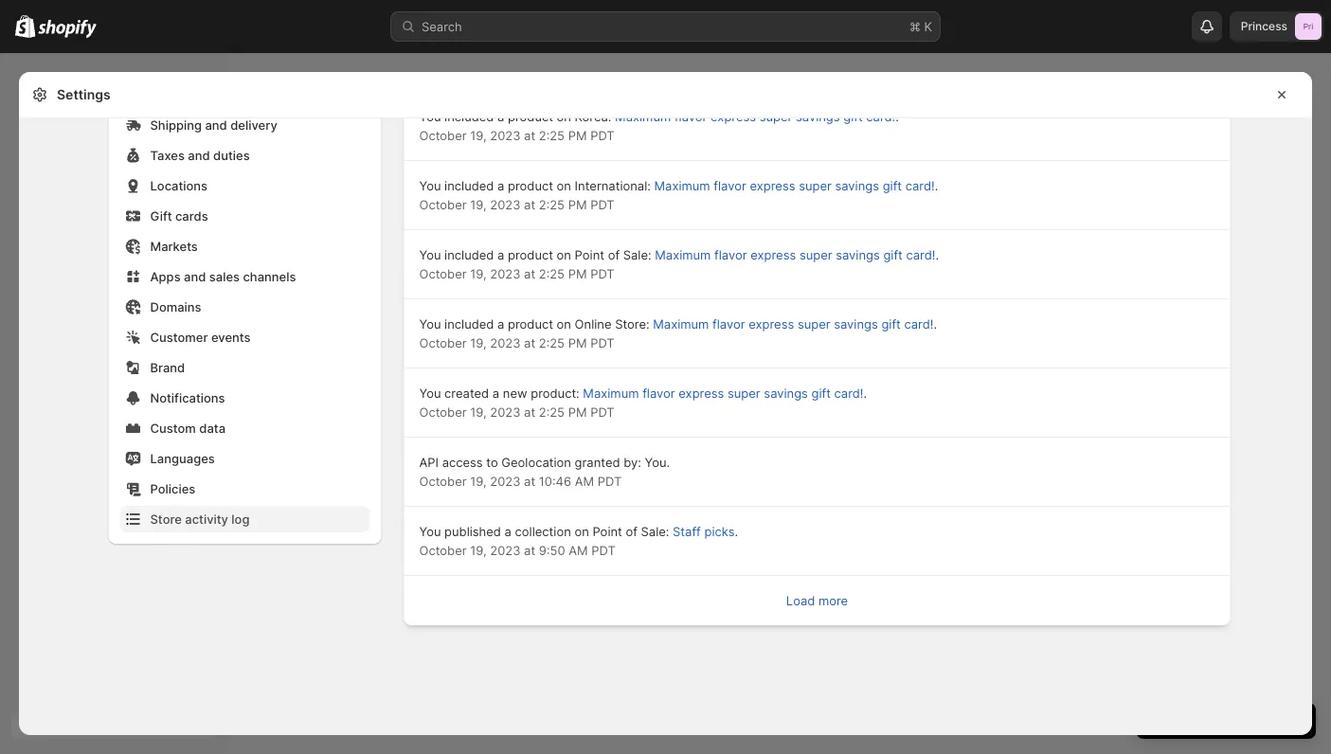 Task type: vqa. For each thing, say whether or not it's contained in the screenshot.


Task type: locate. For each thing, give the bounding box(es) containing it.
of left staff
[[626, 524, 638, 539]]

.
[[896, 109, 899, 124], [935, 178, 938, 193], [935, 247, 939, 262], [934, 316, 937, 331], [864, 386, 867, 400], [735, 524, 738, 539]]

pdt down "granted" on the left bottom of the page
[[598, 474, 622, 488]]

pdt inside the you included a product on korea: maximum flavor express super savings gift card! . october 19, 2023 at 2:25 pm pdt
[[590, 128, 615, 143]]

of
[[608, 247, 620, 262], [626, 524, 638, 539]]

princess
[[1241, 19, 1288, 33]]

on inside you included a product on point of sale: maximum flavor express super savings gift card! . october 19, 2023 at 2:25 pm pdt
[[557, 247, 571, 262]]

settings dialog
[[19, 0, 1312, 735]]

19,
[[470, 128, 487, 143], [470, 197, 487, 212], [470, 266, 487, 281], [470, 335, 487, 350], [470, 405, 487, 419], [470, 474, 487, 488], [470, 543, 487, 558]]

7 october from the top
[[419, 543, 467, 558]]

card!
[[866, 109, 896, 124], [905, 178, 935, 193], [906, 247, 935, 262], [904, 316, 934, 331], [834, 386, 864, 400]]

pdt inside "you published a collection on point of sale: staff picks . october 19, 2023 at 9:50 am pdt"
[[591, 543, 616, 558]]

pdt inside you created a new product: maximum flavor express super savings gift card! . october 19, 2023 at 2:25 pm pdt
[[590, 405, 615, 419]]

maximum flavor express super savings gift card! link for you included a product on point of sale:
[[655, 247, 935, 262]]

super inside you included a product on point of sale: maximum flavor express super savings gift card! . october 19, 2023 at 2:25 pm pdt
[[800, 247, 832, 262]]

1 vertical spatial sale:
[[641, 524, 669, 539]]

pm down online
[[568, 335, 587, 350]]

and inside taxes and duties link
[[188, 148, 210, 162]]

3 product from the top
[[508, 247, 553, 262]]

1 at from the top
[[524, 128, 535, 143]]

card! inside you included a product on international: maximum flavor express super savings gift card! . october 19, 2023 at 2:25 pm pdt
[[905, 178, 935, 193]]

brand link
[[120, 354, 370, 381]]

and inside the apps and sales channels link
[[184, 269, 206, 284]]

pdt inside you included a product on point of sale: maximum flavor express super savings gift card! . october 19, 2023 at 2:25 pm pdt
[[590, 266, 615, 281]]

of for october 19, 2023 at 9:50 am pdt
[[626, 524, 638, 539]]

2 you from the top
[[419, 178, 441, 193]]

october inside you included a product on international: maximum flavor express super savings gift card! . october 19, 2023 at 2:25 pm pdt
[[419, 197, 467, 212]]

api
[[419, 455, 439, 469]]

1 vertical spatial am
[[569, 543, 588, 558]]

flavor up you included a product on international: maximum flavor express super savings gift card! . october 19, 2023 at 2:25 pm pdt
[[674, 109, 707, 124]]

maximum flavor express super savings gift card! link
[[615, 109, 896, 124], [654, 178, 935, 193], [655, 247, 935, 262], [653, 316, 934, 331], [583, 386, 864, 400]]

pm inside you included a product on point of sale: maximum flavor express super savings gift card! . october 19, 2023 at 2:25 pm pdt
[[568, 266, 587, 281]]

maximum right store:
[[653, 316, 709, 331]]

5 you from the top
[[419, 386, 441, 400]]

of inside "you published a collection on point of sale: staff picks . october 19, 2023 at 9:50 am pdt"
[[626, 524, 638, 539]]

new
[[503, 386, 527, 400]]

pdt up "granted" on the left bottom of the page
[[590, 405, 615, 419]]

pm inside you created a new product: maximum flavor express super savings gift card! . october 19, 2023 at 2:25 pm pdt
[[568, 405, 587, 419]]

3 2:25 from the top
[[539, 266, 565, 281]]

customer events link
[[120, 324, 370, 351]]

4 october from the top
[[419, 335, 467, 350]]

domains
[[150, 299, 201, 314]]

4 product from the top
[[508, 316, 553, 331]]

maximum right korea:
[[615, 109, 671, 124]]

⌘ k
[[910, 19, 932, 34]]

6 at from the top
[[524, 474, 535, 488]]

you inside the you included a product on korea: maximum flavor express super savings gift card! . october 19, 2023 at 2:25 pm pdt
[[419, 109, 441, 124]]

9:50
[[539, 543, 565, 558]]

maximum flavor express super savings gift card! link for you included a product on korea:
[[615, 109, 896, 124]]

express inside you included a product on international: maximum flavor express super savings gift card! . october 19, 2023 at 2:25 pm pdt
[[750, 178, 795, 193]]

point up online
[[575, 247, 604, 262]]

sale: left staff
[[641, 524, 669, 539]]

on inside you included a product on online store: maximum flavor express super savings gift card! . october 19, 2023 at 2:25 pm pdt
[[557, 316, 571, 331]]

product
[[508, 109, 553, 124], [508, 178, 553, 193], [508, 247, 553, 262], [508, 316, 553, 331]]

3 pm from the top
[[568, 266, 587, 281]]

notifications
[[150, 390, 225, 405]]

0 vertical spatial am
[[575, 474, 594, 488]]

pdt down korea:
[[590, 128, 615, 143]]

2 vertical spatial and
[[184, 269, 206, 284]]

4 2:25 from the top
[[539, 335, 565, 350]]

1 you from the top
[[419, 109, 441, 124]]

included
[[444, 109, 494, 124], [444, 178, 494, 193], [444, 247, 494, 262], [444, 316, 494, 331]]

1 pm from the top
[[568, 128, 587, 143]]

store activity log link
[[120, 506, 370, 532]]

maximum flavor express super savings gift card! link for you created a new product:
[[583, 386, 864, 400]]

2 pm from the top
[[568, 197, 587, 212]]

october inside you created a new product: maximum flavor express super savings gift card! . october 19, 2023 at 2:25 pm pdt
[[419, 405, 467, 419]]

6 you from the top
[[419, 524, 441, 539]]

on inside "you published a collection on point of sale: staff picks . october 19, 2023 at 9:50 am pdt"
[[575, 524, 589, 539]]

gift cards link
[[120, 203, 370, 229]]

1 19, from the top
[[470, 128, 487, 143]]

flavor down you included a product on online store: maximum flavor express super savings gift card! . october 19, 2023 at 2:25 pm pdt
[[642, 386, 675, 400]]

7 19, from the top
[[470, 543, 487, 558]]

taxes and duties link
[[120, 142, 370, 169]]

0 horizontal spatial of
[[608, 247, 620, 262]]

product inside you included a product on international: maximum flavor express super savings gift card! . october 19, 2023 at 2:25 pm pdt
[[508, 178, 553, 193]]

super
[[760, 109, 792, 124], [799, 178, 832, 193], [800, 247, 832, 262], [798, 316, 830, 331], [728, 386, 760, 400]]

markets link
[[120, 233, 370, 260]]

4 pm from the top
[[568, 335, 587, 350]]

maximum down you included a product on international: maximum flavor express super savings gift card! . october 19, 2023 at 2:25 pm pdt
[[655, 247, 711, 262]]

gift inside you included a product on international: maximum flavor express super savings gift card! . october 19, 2023 at 2:25 pm pdt
[[883, 178, 902, 193]]

card! inside you included a product on online store: maximum flavor express super savings gift card! . october 19, 2023 at 2:25 pm pdt
[[904, 316, 934, 331]]

taxes and duties
[[150, 148, 250, 162]]

of down international:
[[608, 247, 620, 262]]

1 product from the top
[[508, 109, 553, 124]]

super inside you included a product on online store: maximum flavor express super savings gift card! . october 19, 2023 at 2:25 pm pdt
[[798, 316, 830, 331]]

2 19, from the top
[[470, 197, 487, 212]]

5 2:25 from the top
[[539, 405, 565, 419]]

and inside shipping and delivery link
[[205, 117, 227, 132]]

international:
[[575, 178, 651, 193]]

1 vertical spatial point
[[593, 524, 622, 539]]

1 october from the top
[[419, 128, 467, 143]]

at
[[524, 128, 535, 143], [524, 197, 535, 212], [524, 266, 535, 281], [524, 335, 535, 350], [524, 405, 535, 419], [524, 474, 535, 488], [524, 543, 535, 558]]

brand
[[150, 360, 185, 375]]

0 vertical spatial and
[[205, 117, 227, 132]]

maximum inside you included a product on online store: maximum flavor express super savings gift card! . october 19, 2023 at 2:25 pm pdt
[[653, 316, 709, 331]]

7 2023 from the top
[[490, 543, 521, 558]]

maximum flavor express super savings gift card! link for you included a product on online store:
[[653, 316, 934, 331]]

on for you included a product on online store:
[[557, 316, 571, 331]]

2023 inside you included a product on international: maximum flavor express super savings gift card! . october 19, 2023 at 2:25 pm pdt
[[490, 197, 521, 212]]

6 2023 from the top
[[490, 474, 521, 488]]

0 vertical spatial sale:
[[623, 247, 651, 262]]

product inside you included a product on online store: maximum flavor express super savings gift card! . october 19, 2023 at 2:25 pm pdt
[[508, 316, 553, 331]]

october inside you included a product on online store: maximum flavor express super savings gift card! . october 19, 2023 at 2:25 pm pdt
[[419, 335, 467, 350]]

2 2:25 from the top
[[539, 197, 565, 212]]

included for you included a product on international: maximum flavor express super savings gift card! . october 19, 2023 at 2:25 pm pdt
[[444, 178, 494, 193]]

gift
[[843, 109, 863, 124], [883, 178, 902, 193], [883, 247, 903, 262], [881, 316, 901, 331], [811, 386, 831, 400]]

published
[[444, 524, 501, 539]]

. inside you included a product on international: maximum flavor express super savings gift card! . october 19, 2023 at 2:25 pm pdt
[[935, 178, 938, 193]]

pdt right the 9:50
[[591, 543, 616, 558]]

to
[[486, 455, 498, 469]]

markets
[[150, 239, 198, 253]]

store
[[150, 512, 182, 526]]

pm down product:
[[568, 405, 587, 419]]

activity
[[185, 512, 228, 526]]

. inside you created a new product: maximum flavor express super savings gift card! . october 19, 2023 at 2:25 pm pdt
[[864, 386, 867, 400]]

am down "granted" on the left bottom of the page
[[575, 474, 594, 488]]

sale: up store:
[[623, 247, 651, 262]]

flavor down the you included a product on korea: maximum flavor express super savings gift card! . october 19, 2023 at 2:25 pm pdt
[[714, 178, 746, 193]]

pdt up online
[[590, 266, 615, 281]]

pm down international:
[[568, 197, 587, 212]]

maximum
[[615, 109, 671, 124], [654, 178, 710, 193], [655, 247, 711, 262], [653, 316, 709, 331], [583, 386, 639, 400]]

2:25
[[539, 128, 565, 143], [539, 197, 565, 212], [539, 266, 565, 281], [539, 335, 565, 350], [539, 405, 565, 419]]

product inside you included a product on point of sale: maximum flavor express super savings gift card! . october 19, 2023 at 2:25 pm pdt
[[508, 247, 553, 262]]

1 horizontal spatial of
[[626, 524, 638, 539]]

2023 inside you included a product on online store: maximum flavor express super savings gift card! . october 19, 2023 at 2:25 pm pdt
[[490, 335, 521, 350]]

you inside you included a product on online store: maximum flavor express super savings gift card! . october 19, 2023 at 2:25 pm pdt
[[419, 316, 441, 331]]

october inside api access to geolocation granted by: you. october 19, 2023 at 10:46 am pdt
[[419, 474, 467, 488]]

and right the taxes at the left of the page
[[188, 148, 210, 162]]

3 included from the top
[[444, 247, 494, 262]]

5 at from the top
[[524, 405, 535, 419]]

a for you included a product on international:
[[497, 178, 504, 193]]

3 you from the top
[[419, 247, 441, 262]]

3 october from the top
[[419, 266, 467, 281]]

pm up online
[[568, 266, 587, 281]]

maximum flavor express super savings gift card! link for you included a product on international:
[[654, 178, 935, 193]]

custom data
[[150, 421, 226, 435]]

pm inside the you included a product on korea: maximum flavor express super savings gift card! . october 19, 2023 at 2:25 pm pdt
[[568, 128, 587, 143]]

savings
[[796, 109, 840, 124], [835, 178, 879, 193], [836, 247, 880, 262], [834, 316, 878, 331], [764, 386, 808, 400]]

access
[[442, 455, 483, 469]]

a inside you included a product on international: maximum flavor express super savings gift card! . october 19, 2023 at 2:25 pm pdt
[[497, 178, 504, 193]]

. inside "you published a collection on point of sale: staff picks . october 19, 2023 at 9:50 am pdt"
[[735, 524, 738, 539]]

point inside "you published a collection on point of sale: staff picks . october 19, 2023 at 9:50 am pdt"
[[593, 524, 622, 539]]

store activity log
[[150, 512, 250, 526]]

a for you included a product on korea:
[[497, 109, 504, 124]]

you included a product on online store: maximum flavor express super savings gift card! . october 19, 2023 at 2:25 pm pdt
[[419, 316, 937, 350]]

and up duties
[[205, 117, 227, 132]]

6 october from the top
[[419, 474, 467, 488]]

2 at from the top
[[524, 197, 535, 212]]

2 2023 from the top
[[490, 197, 521, 212]]

3 19, from the top
[[470, 266, 487, 281]]

0 vertical spatial point
[[575, 247, 604, 262]]

settings
[[57, 87, 111, 103]]

api access to geolocation granted by: you. october 19, 2023 at 10:46 am pdt
[[419, 455, 670, 488]]

maximum right product:
[[583, 386, 639, 400]]

dialog
[[1320, 72, 1331, 735]]

5 19, from the top
[[470, 405, 487, 419]]

a inside you included a product on point of sale: maximum flavor express super savings gift card! . october 19, 2023 at 2:25 pm pdt
[[497, 247, 504, 262]]

and for taxes
[[188, 148, 210, 162]]

on for you included a product on point of sale:
[[557, 247, 571, 262]]

included inside you included a product on international: maximum flavor express super savings gift card! . october 19, 2023 at 2:25 pm pdt
[[444, 178, 494, 193]]

october inside you included a product on point of sale: maximum flavor express super savings gift card! . october 19, 2023 at 2:25 pm pdt
[[419, 266, 467, 281]]

at inside "you published a collection on point of sale: staff picks . october 19, 2023 at 9:50 am pdt"
[[524, 543, 535, 558]]

sale: inside you included a product on point of sale: maximum flavor express super savings gift card! . october 19, 2023 at 2:25 pm pdt
[[623, 247, 651, 262]]

you inside "you published a collection on point of sale: staff picks . october 19, 2023 at 9:50 am pdt"
[[419, 524, 441, 539]]

2 october from the top
[[419, 197, 467, 212]]

express
[[711, 109, 756, 124], [750, 178, 795, 193], [750, 247, 796, 262], [749, 316, 794, 331], [679, 386, 724, 400]]

included inside you included a product on point of sale: maximum flavor express super savings gift card! . october 19, 2023 at 2:25 pm pdt
[[444, 247, 494, 262]]

flavor down you included a product on point of sale: maximum flavor express super savings gift card! . october 19, 2023 at 2:25 pm pdt
[[713, 316, 745, 331]]

0 vertical spatial of
[[608, 247, 620, 262]]

of inside you included a product on point of sale: maximum flavor express super savings gift card! . october 19, 2023 at 2:25 pm pdt
[[608, 247, 620, 262]]

and for apps
[[184, 269, 206, 284]]

product inside the you included a product on korea: maximum flavor express super savings gift card! . october 19, 2023 at 2:25 pm pdt
[[508, 109, 553, 124]]

sale: for staff
[[641, 524, 669, 539]]

6 19, from the top
[[470, 474, 487, 488]]

19, inside you included a product on international: maximum flavor express super savings gift card! . october 19, 2023 at 2:25 pm pdt
[[470, 197, 487, 212]]

a inside you included a product on online store: maximum flavor express super savings gift card! . october 19, 2023 at 2:25 pm pdt
[[497, 316, 504, 331]]

taxes
[[150, 148, 185, 162]]

pdt down international:
[[590, 197, 615, 212]]

october inside "you published a collection on point of sale: staff picks . october 19, 2023 at 9:50 am pdt"
[[419, 543, 467, 558]]

sale:
[[623, 247, 651, 262], [641, 524, 669, 539]]

2 included from the top
[[444, 178, 494, 193]]

am right the 9:50
[[569, 543, 588, 558]]

flavor
[[674, 109, 707, 124], [714, 178, 746, 193], [714, 247, 747, 262], [713, 316, 745, 331], [642, 386, 675, 400]]

7 at from the top
[[524, 543, 535, 558]]

2:25 inside you included a product on point of sale: maximum flavor express super savings gift card! . october 19, 2023 at 2:25 pm pdt
[[539, 266, 565, 281]]

1 2023 from the top
[[490, 128, 521, 143]]

2023
[[490, 128, 521, 143], [490, 197, 521, 212], [490, 266, 521, 281], [490, 335, 521, 350], [490, 405, 521, 419], [490, 474, 521, 488], [490, 543, 521, 558]]

you for you included a product on online store:
[[419, 316, 441, 331]]

duties
[[213, 148, 250, 162]]

pdt
[[590, 128, 615, 143], [590, 197, 615, 212], [590, 266, 615, 281], [590, 335, 615, 350], [590, 405, 615, 419], [598, 474, 622, 488], [591, 543, 616, 558]]

you created a new product: maximum flavor express super savings gift card! . october 19, 2023 at 2:25 pm pdt
[[419, 386, 867, 419]]

maximum down the you included a product on korea: maximum flavor express super savings gift card! . october 19, 2023 at 2:25 pm pdt
[[654, 178, 710, 193]]

savings inside you included a product on international: maximum flavor express super savings gift card! . october 19, 2023 at 2:25 pm pdt
[[835, 178, 879, 193]]

you inside you created a new product: maximum flavor express super savings gift card! . october 19, 2023 at 2:25 pm pdt
[[419, 386, 441, 400]]

custom data link
[[120, 415, 370, 441]]

a for you included a product on online store:
[[497, 316, 504, 331]]

included inside you included a product on online store: maximum flavor express super savings gift card! . october 19, 2023 at 2:25 pm pdt
[[444, 316, 494, 331]]

you inside you included a product on point of sale: maximum flavor express super savings gift card! . october 19, 2023 at 2:25 pm pdt
[[419, 247, 441, 262]]

custom
[[150, 421, 196, 435]]

point for october 19, 2023 at 9:50 am pdt
[[593, 524, 622, 539]]

a for you published a collection on point of sale:
[[505, 524, 512, 539]]

shopify image
[[15, 15, 35, 38], [38, 19, 97, 38]]

collection
[[515, 524, 571, 539]]

1 2:25 from the top
[[539, 128, 565, 143]]

1 horizontal spatial shopify image
[[38, 19, 97, 38]]

point right collection
[[593, 524, 622, 539]]

4 19, from the top
[[470, 335, 487, 350]]

languages
[[150, 451, 215, 466]]

1 vertical spatial and
[[188, 148, 210, 162]]

apps and sales channels link
[[120, 263, 370, 290]]

october
[[419, 128, 467, 143], [419, 197, 467, 212], [419, 266, 467, 281], [419, 335, 467, 350], [419, 405, 467, 419], [419, 474, 467, 488], [419, 543, 467, 558]]

4 you from the top
[[419, 316, 441, 331]]

policies
[[150, 481, 195, 496]]

3 2023 from the top
[[490, 266, 521, 281]]

locations link
[[120, 172, 370, 199]]

2023 inside api access to geolocation granted by: you. october 19, 2023 at 10:46 am pdt
[[490, 474, 521, 488]]

1 vertical spatial of
[[626, 524, 638, 539]]

gift inside you created a new product: maximum flavor express super savings gift card! . october 19, 2023 at 2:25 pm pdt
[[811, 386, 831, 400]]

5 2023 from the top
[[490, 405, 521, 419]]

shipping and delivery link
[[120, 112, 370, 138]]

3 at from the top
[[524, 266, 535, 281]]

pdt down online
[[590, 335, 615, 350]]

4 at from the top
[[524, 335, 535, 350]]

flavor inside the you included a product on korea: maximum flavor express super savings gift card! . october 19, 2023 at 2:25 pm pdt
[[674, 109, 707, 124]]

october inside the you included a product on korea: maximum flavor express super savings gift card! . october 19, 2023 at 2:25 pm pdt
[[419, 128, 467, 143]]

2 product from the top
[[508, 178, 553, 193]]

on inside the you included a product on korea: maximum flavor express super savings gift card! . october 19, 2023 at 2:25 pm pdt
[[557, 109, 571, 124]]

pm down korea:
[[568, 128, 587, 143]]

load
[[786, 593, 815, 608]]

notifications link
[[120, 385, 370, 411]]

savings inside the you included a product on korea: maximum flavor express super savings gift card! . october 19, 2023 at 2:25 pm pdt
[[796, 109, 840, 124]]

express inside you created a new product: maximum flavor express super savings gift card! . october 19, 2023 at 2:25 pm pdt
[[679, 386, 724, 400]]

load more
[[786, 593, 848, 608]]

you
[[419, 109, 441, 124], [419, 178, 441, 193], [419, 247, 441, 262], [419, 316, 441, 331], [419, 386, 441, 400], [419, 524, 441, 539]]

4 included from the top
[[444, 316, 494, 331]]

and
[[205, 117, 227, 132], [188, 148, 210, 162], [184, 269, 206, 284]]

a
[[497, 109, 504, 124], [497, 178, 504, 193], [497, 247, 504, 262], [497, 316, 504, 331], [492, 386, 499, 400], [505, 524, 512, 539]]

. inside you included a product on online store: maximum flavor express super savings gift card! . october 19, 2023 at 2:25 pm pdt
[[934, 316, 937, 331]]

on
[[557, 109, 571, 124], [557, 178, 571, 193], [557, 247, 571, 262], [557, 316, 571, 331], [575, 524, 589, 539]]

5 october from the top
[[419, 405, 467, 419]]

shipping and delivery
[[150, 117, 277, 132]]

gift
[[150, 208, 172, 223]]

flavor down you included a product on international: maximum flavor express super savings gift card! . october 19, 2023 at 2:25 pm pdt
[[714, 247, 747, 262]]

5 pm from the top
[[568, 405, 587, 419]]

and right "apps"
[[184, 269, 206, 284]]

a inside "you published a collection on point of sale: staff picks . october 19, 2023 at 9:50 am pdt"
[[505, 524, 512, 539]]

1 included from the top
[[444, 109, 494, 124]]

events
[[211, 330, 251, 344]]

4 2023 from the top
[[490, 335, 521, 350]]



Task type: describe. For each thing, give the bounding box(es) containing it.
you for you included a product on point of sale:
[[419, 247, 441, 262]]

maximum inside you included a product on point of sale: maximum flavor express super savings gift card! . october 19, 2023 at 2:25 pm pdt
[[655, 247, 711, 262]]

flavor inside you included a product on point of sale: maximum flavor express super savings gift card! . october 19, 2023 at 2:25 pm pdt
[[714, 247, 747, 262]]

search
[[422, 19, 462, 34]]

data
[[199, 421, 226, 435]]

you included a product on korea: maximum flavor express super savings gift card! . october 19, 2023 at 2:25 pm pdt
[[419, 109, 899, 143]]

on for you included a product on korea:
[[557, 109, 571, 124]]

staff
[[673, 524, 701, 539]]

delivery
[[230, 117, 277, 132]]

apps and sales channels
[[150, 269, 296, 284]]

gift inside the you included a product on korea: maximum flavor express super savings gift card! . october 19, 2023 at 2:25 pm pdt
[[843, 109, 863, 124]]

2:25 inside you created a new product: maximum flavor express super savings gift card! . october 19, 2023 at 2:25 pm pdt
[[539, 405, 565, 419]]

maximum inside you created a new product: maximum flavor express super savings gift card! . october 19, 2023 at 2:25 pm pdt
[[583, 386, 639, 400]]

policies link
[[120, 476, 370, 502]]

product for point
[[508, 247, 553, 262]]

korea:
[[575, 109, 612, 124]]

19, inside api access to geolocation granted by: you. october 19, 2023 at 10:46 am pdt
[[470, 474, 487, 488]]

super inside you included a product on international: maximum flavor express super savings gift card! . october 19, 2023 at 2:25 pm pdt
[[799, 178, 832, 193]]

pdt inside api access to geolocation granted by: you. october 19, 2023 at 10:46 am pdt
[[598, 474, 622, 488]]

express inside you included a product on online store: maximum flavor express super savings gift card! . october 19, 2023 at 2:25 pm pdt
[[749, 316, 794, 331]]

product:
[[531, 386, 580, 400]]

card! inside you included a product on point of sale: maximum flavor express super savings gift card! . october 19, 2023 at 2:25 pm pdt
[[906, 247, 935, 262]]

at inside you created a new product: maximum flavor express super savings gift card! . october 19, 2023 at 2:25 pm pdt
[[524, 405, 535, 419]]

cards
[[175, 208, 208, 223]]

gift inside you included a product on point of sale: maximum flavor express super savings gift card! . october 19, 2023 at 2:25 pm pdt
[[883, 247, 903, 262]]

2:25 inside the you included a product on korea: maximum flavor express super savings gift card! . october 19, 2023 at 2:25 pm pdt
[[539, 128, 565, 143]]

and for shipping
[[205, 117, 227, 132]]

staff picks link
[[673, 524, 735, 539]]

sale: for maximum
[[623, 247, 651, 262]]

on for you included a product on international:
[[557, 178, 571, 193]]

⌘
[[910, 19, 921, 34]]

19, inside "you published a collection on point of sale: staff picks . october 19, 2023 at 9:50 am pdt"
[[470, 543, 487, 558]]

of for october 19, 2023 at 2:25 pm pdt
[[608, 247, 620, 262]]

you included a product on international: maximum flavor express super savings gift card! . october 19, 2023 at 2:25 pm pdt
[[419, 178, 938, 212]]

included for you included a product on point of sale: maximum flavor express super savings gift card! . october 19, 2023 at 2:25 pm pdt
[[444, 247, 494, 262]]

2:25 inside you included a product on online store: maximum flavor express super savings gift card! . october 19, 2023 at 2:25 pm pdt
[[539, 335, 565, 350]]

express inside you included a product on point of sale: maximum flavor express super savings gift card! . october 19, 2023 at 2:25 pm pdt
[[750, 247, 796, 262]]

shipping
[[150, 117, 202, 132]]

savings inside you created a new product: maximum flavor express super savings gift card! . october 19, 2023 at 2:25 pm pdt
[[764, 386, 808, 400]]

at inside you included a product on point of sale: maximum flavor express super savings gift card! . october 19, 2023 at 2:25 pm pdt
[[524, 266, 535, 281]]

included for you included a product on online store: maximum flavor express super savings gift card! . october 19, 2023 at 2:25 pm pdt
[[444, 316, 494, 331]]

2023 inside you included a product on point of sale: maximum flavor express super savings gift card! . october 19, 2023 at 2:25 pm pdt
[[490, 266, 521, 281]]

store:
[[615, 316, 650, 331]]

pdt inside you included a product on online store: maximum flavor express super savings gift card! . october 19, 2023 at 2:25 pm pdt
[[590, 335, 615, 350]]

at inside you included a product on online store: maximum flavor express super savings gift card! . october 19, 2023 at 2:25 pm pdt
[[524, 335, 535, 350]]

savings inside you included a product on point of sale: maximum flavor express super savings gift card! . october 19, 2023 at 2:25 pm pdt
[[836, 247, 880, 262]]

granted
[[575, 455, 620, 469]]

. inside the you included a product on korea: maximum flavor express super savings gift card! . october 19, 2023 at 2:25 pm pdt
[[896, 109, 899, 124]]

picks
[[704, 524, 735, 539]]

languages link
[[120, 445, 370, 472]]

19, inside you included a product on point of sale: maximum flavor express super savings gift card! . october 19, 2023 at 2:25 pm pdt
[[470, 266, 487, 281]]

. inside you included a product on point of sale: maximum flavor express super savings gift card! . october 19, 2023 at 2:25 pm pdt
[[935, 247, 939, 262]]

point for october 19, 2023 at 2:25 pm pdt
[[575, 247, 604, 262]]

customer events
[[150, 330, 251, 344]]

express inside the you included a product on korea: maximum flavor express super savings gift card! . october 19, 2023 at 2:25 pm pdt
[[711, 109, 756, 124]]

pdt inside you included a product on international: maximum flavor express super savings gift card! . october 19, 2023 at 2:25 pm pdt
[[590, 197, 615, 212]]

product for international:
[[508, 178, 553, 193]]

channels
[[243, 269, 296, 284]]

you published a collection on point of sale: staff picks . october 19, 2023 at 9:50 am pdt
[[419, 524, 738, 558]]

19, inside you created a new product: maximum flavor express super savings gift card! . october 19, 2023 at 2:25 pm pdt
[[470, 405, 487, 419]]

2023 inside "you published a collection on point of sale: staff picks . october 19, 2023 at 9:50 am pdt"
[[490, 543, 521, 558]]

at inside api access to geolocation granted by: you. october 19, 2023 at 10:46 am pdt
[[524, 474, 535, 488]]

on for you published a collection on point of sale:
[[575, 524, 589, 539]]

0 horizontal spatial shopify image
[[15, 15, 35, 38]]

savings inside you included a product on online store: maximum flavor express super savings gift card! . october 19, 2023 at 2:25 pm pdt
[[834, 316, 878, 331]]

princess image
[[1295, 13, 1322, 40]]

k
[[924, 19, 932, 34]]

at inside the you included a product on korea: maximum flavor express super savings gift card! . october 19, 2023 at 2:25 pm pdt
[[524, 128, 535, 143]]

you included a product on point of sale: maximum flavor express super savings gift card! . october 19, 2023 at 2:25 pm pdt
[[419, 247, 939, 281]]

maximum inside you included a product on international: maximum flavor express super savings gift card! . october 19, 2023 at 2:25 pm pdt
[[654, 178, 710, 193]]

created
[[444, 386, 489, 400]]

you for you included a product on korea:
[[419, 109, 441, 124]]

am inside "you published a collection on point of sale: staff picks . october 19, 2023 at 9:50 am pdt"
[[569, 543, 588, 558]]

gift inside you included a product on online store: maximum flavor express super savings gift card! . october 19, 2023 at 2:25 pm pdt
[[881, 316, 901, 331]]

you for you created a new product:
[[419, 386, 441, 400]]

pm inside you included a product on international: maximum flavor express super savings gift card! . october 19, 2023 at 2:25 pm pdt
[[568, 197, 587, 212]]

gift cards
[[150, 208, 208, 223]]

load more button
[[775, 587, 859, 614]]

sales
[[209, 269, 240, 284]]

am inside api access to geolocation granted by: you. october 19, 2023 at 10:46 am pdt
[[575, 474, 594, 488]]

included for you included a product on korea: maximum flavor express super savings gift card! . october 19, 2023 at 2:25 pm pdt
[[444, 109, 494, 124]]

flavor inside you created a new product: maximum flavor express super savings gift card! . october 19, 2023 at 2:25 pm pdt
[[642, 386, 675, 400]]

at inside you included a product on international: maximum flavor express super savings gift card! . october 19, 2023 at 2:25 pm pdt
[[524, 197, 535, 212]]

pm inside you included a product on online store: maximum flavor express super savings gift card! . october 19, 2023 at 2:25 pm pdt
[[568, 335, 587, 350]]

customer
[[150, 330, 208, 344]]

super inside you created a new product: maximum flavor express super savings gift card! . october 19, 2023 at 2:25 pm pdt
[[728, 386, 760, 400]]

card! inside you created a new product: maximum flavor express super savings gift card! . october 19, 2023 at 2:25 pm pdt
[[834, 386, 864, 400]]

you.
[[645, 455, 670, 469]]

log
[[232, 512, 250, 526]]

super inside the you included a product on korea: maximum flavor express super savings gift card! . october 19, 2023 at 2:25 pm pdt
[[760, 109, 792, 124]]

flavor inside you included a product on international: maximum flavor express super savings gift card! . october 19, 2023 at 2:25 pm pdt
[[714, 178, 746, 193]]

a for you created a new product:
[[492, 386, 499, 400]]

a for you included a product on point of sale:
[[497, 247, 504, 262]]

2023 inside you created a new product: maximum flavor express super savings gift card! . october 19, 2023 at 2:25 pm pdt
[[490, 405, 521, 419]]

product for korea:
[[508, 109, 553, 124]]

online
[[575, 316, 612, 331]]

locations
[[150, 178, 208, 193]]

apps
[[150, 269, 181, 284]]

geolocation
[[502, 455, 571, 469]]

2023 inside the you included a product on korea: maximum flavor express super savings gift card! . october 19, 2023 at 2:25 pm pdt
[[490, 128, 521, 143]]

more
[[819, 593, 848, 608]]

flavor inside you included a product on online store: maximum flavor express super savings gift card! . october 19, 2023 at 2:25 pm pdt
[[713, 316, 745, 331]]

card! inside the you included a product on korea: maximum flavor express super savings gift card! . october 19, 2023 at 2:25 pm pdt
[[866, 109, 896, 124]]

10:46
[[539, 474, 571, 488]]

19, inside the you included a product on korea: maximum flavor express super savings gift card! . october 19, 2023 at 2:25 pm pdt
[[470, 128, 487, 143]]

by:
[[624, 455, 641, 469]]

you for you published a collection on point of sale:
[[419, 524, 441, 539]]

you for you included a product on international:
[[419, 178, 441, 193]]

domains link
[[120, 294, 370, 320]]

2:25 inside you included a product on international: maximum flavor express super savings gift card! . october 19, 2023 at 2:25 pm pdt
[[539, 197, 565, 212]]

product for online
[[508, 316, 553, 331]]

19, inside you included a product on online store: maximum flavor express super savings gift card! . october 19, 2023 at 2:25 pm pdt
[[470, 335, 487, 350]]

maximum inside the you included a product on korea: maximum flavor express super savings gift card! . october 19, 2023 at 2:25 pm pdt
[[615, 109, 671, 124]]



